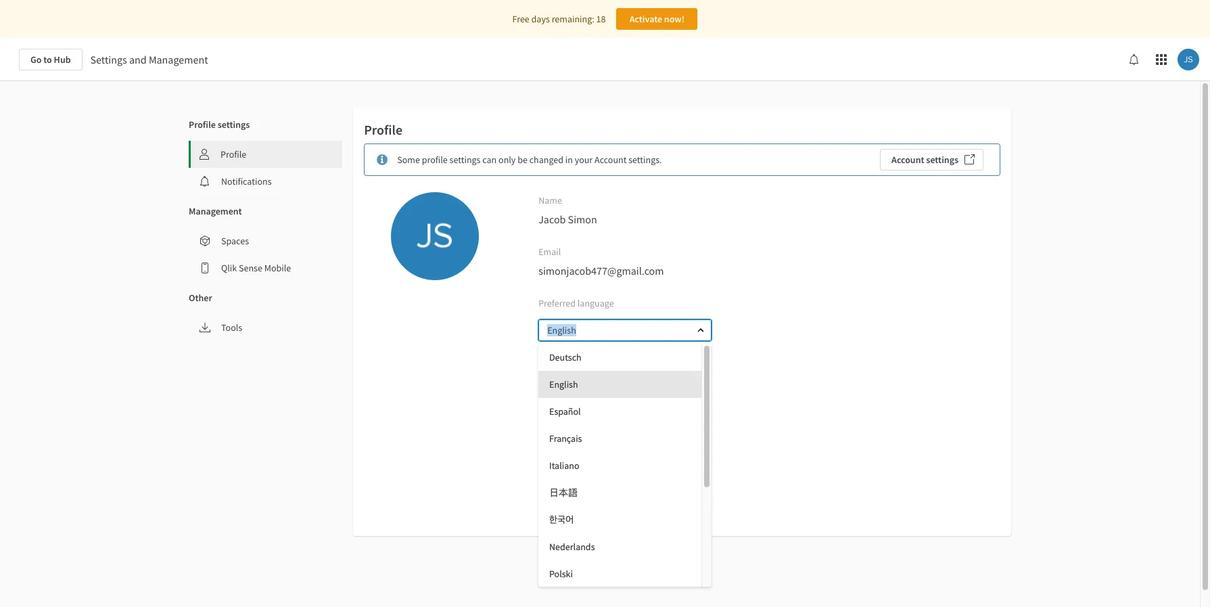 Task type: vqa. For each thing, say whether or not it's contained in the screenshot.
TYPE dropdown button
no



Task type: describe. For each thing, give the bounding box(es) containing it.
other
[[189, 292, 212, 304]]

go
[[30, 53, 42, 66]]

profile link
[[191, 141, 343, 168]]

go to hub link
[[19, 49, 82, 70]]

activate now!
[[630, 13, 685, 25]]

sense
[[239, 262, 263, 274]]

preferred language
[[539, 297, 614, 309]]

account inside account settings link
[[892, 154, 925, 166]]

0 vertical spatial jacob simon image
[[1178, 49, 1200, 70]]

in
[[566, 154, 573, 166]]

spaces
[[221, 235, 249, 247]]

welcome
[[602, 490, 638, 502]]

account settings
[[892, 154, 959, 166]]

open image for regional settings for creating apps
[[697, 451, 705, 459]]

apps
[[655, 422, 675, 434]]

activate
[[630, 13, 663, 25]]

profile settings
[[189, 118, 250, 131]]

profile inside "link"
[[221, 148, 247, 160]]

simon
[[568, 212, 597, 226]]

email simonjacob477@gmail.com
[[539, 246, 664, 277]]

open image for time zone
[[697, 389, 705, 397]]

some profile settings can only be changed in your account settings.
[[397, 154, 662, 166]]

notifications
[[221, 175, 272, 187]]

spaces link
[[189, 227, 343, 254]]

0 horizontal spatial profile
[[189, 118, 216, 131]]

notifications link
[[189, 168, 343, 195]]

english
[[549, 378, 578, 390]]

only
[[499, 154, 516, 166]]

to
[[43, 53, 52, 66]]

close image
[[697, 326, 705, 334]]

be
[[518, 154, 528, 166]]

18
[[597, 13, 606, 25]]

account settings link
[[880, 149, 984, 171]]

tools
[[221, 321, 242, 334]]

now!
[[664, 13, 685, 25]]

and
[[129, 53, 147, 66]]

days
[[532, 13, 550, 25]]

regional
[[539, 422, 573, 434]]

creating
[[621, 422, 653, 434]]

qlik sense mobile link
[[189, 254, 343, 282]]

settings for account settings
[[927, 154, 959, 166]]

time
[[539, 359, 559, 372]]

activate now! link
[[617, 8, 698, 30]]

can
[[483, 154, 497, 166]]

nederlands
[[549, 541, 595, 553]]

name jacob simon
[[539, 194, 597, 226]]

changed
[[530, 154, 564, 166]]

free
[[513, 13, 530, 25]]

for
[[608, 422, 619, 434]]

0 vertical spatial management
[[149, 53, 208, 66]]



Task type: locate. For each thing, give the bounding box(es) containing it.
show
[[578, 490, 600, 502]]

1 vertical spatial management
[[189, 205, 242, 217]]

email
[[539, 246, 561, 258]]

management up spaces
[[189, 205, 242, 217]]

jacob simon image
[[1178, 49, 1200, 70], [391, 192, 479, 280]]

settings and management
[[90, 53, 208, 66]]

regional settings for creating apps
[[539, 422, 675, 434]]

profile
[[189, 118, 216, 131], [364, 121, 403, 138], [221, 148, 247, 160]]

zone
[[561, 359, 580, 372]]

1 horizontal spatial jacob simon image
[[1178, 49, 1200, 70]]

remaining:
[[552, 13, 595, 25]]

None text field
[[540, 319, 686, 341]]

1 account from the left
[[595, 154, 627, 166]]

1 vertical spatial open image
[[697, 451, 705, 459]]

settings
[[218, 118, 250, 131], [450, 154, 481, 166], [927, 154, 959, 166], [575, 422, 606, 434]]

open image
[[697, 389, 705, 397], [697, 451, 705, 459]]

qlik
[[221, 262, 237, 274]]

message
[[640, 490, 674, 502]]

1 horizontal spatial profile
[[221, 148, 247, 160]]

management right and
[[149, 53, 208, 66]]

tools link
[[189, 314, 343, 341]]

profile
[[422, 154, 448, 166]]

simonjacob477@gmail.com
[[539, 264, 664, 277]]

2 open image from the top
[[697, 451, 705, 459]]

alert containing some profile settings can only be changed in your account settings.
[[364, 143, 1001, 176]]

hub
[[54, 53, 71, 66]]

español
[[549, 405, 581, 418]]

1 vertical spatial jacob simon image
[[391, 192, 479, 280]]

한국어
[[549, 514, 574, 526]]

jacob
[[539, 212, 566, 226]]

deutsch
[[549, 351, 582, 363]]

0 horizontal spatial account
[[595, 154, 627, 166]]

show welcome message
[[578, 490, 674, 502]]

your
[[575, 154, 593, 166]]

settings for profile settings
[[218, 118, 250, 131]]

mobile
[[264, 262, 291, 274]]

language
[[578, 297, 614, 309]]

settings.
[[629, 154, 662, 166]]

account
[[595, 154, 627, 166], [892, 154, 925, 166]]

2 account from the left
[[892, 154, 925, 166]]

alert
[[364, 143, 1001, 176]]

free days remaining: 18
[[513, 13, 606, 25]]

0 horizontal spatial jacob simon image
[[391, 192, 479, 280]]

日本語
[[549, 487, 578, 499]]

list box containing deutsch
[[539, 344, 712, 587]]

français
[[549, 432, 582, 445]]

0 vertical spatial open image
[[697, 389, 705, 397]]

management
[[149, 53, 208, 66], [189, 205, 242, 217]]

italiano
[[549, 459, 580, 472]]

2 horizontal spatial profile
[[364, 121, 403, 138]]

list box
[[539, 344, 712, 587]]

1 open image from the top
[[697, 389, 705, 397]]

settings for regional settings for creating apps
[[575, 422, 606, 434]]

1 horizontal spatial account
[[892, 154, 925, 166]]

name
[[539, 194, 562, 206]]

some
[[397, 154, 420, 166]]

qlik sense mobile
[[221, 262, 291, 274]]

time zone
[[539, 359, 580, 372]]

polski
[[549, 568, 573, 580]]

go to hub
[[30, 53, 71, 66]]

settings
[[90, 53, 127, 66]]

preferred
[[539, 297, 576, 309]]



